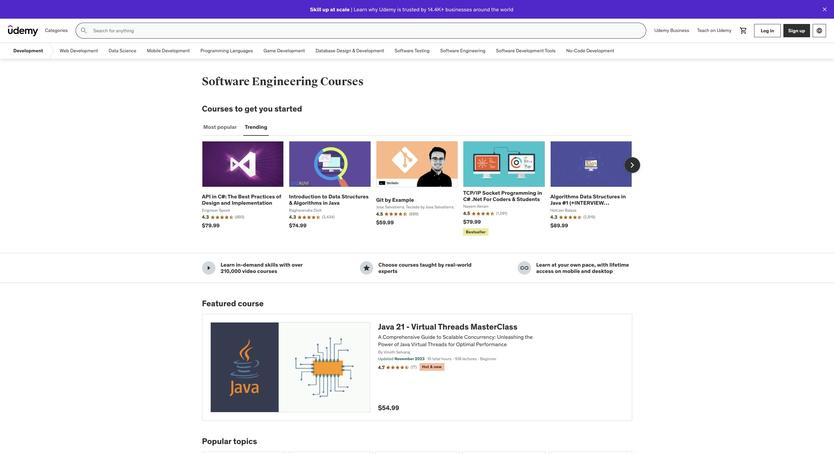 Task type: vqa. For each thing, say whether or not it's contained in the screenshot.
Accounting on the top left of page
no



Task type: locate. For each thing, give the bounding box(es) containing it.
virtual
[[411, 322, 437, 332], [411, 341, 427, 348]]

1 horizontal spatial up
[[800, 28, 806, 34]]

data right introduction
[[329, 193, 341, 200]]

most popular
[[203, 124, 237, 130]]

1 vertical spatial programming
[[502, 190, 537, 196]]

1 horizontal spatial data
[[329, 193, 341, 200]]

1 horizontal spatial engineering
[[460, 48, 486, 54]]

vinoth
[[384, 350, 395, 355]]

introduction to data structures & algorithms in java link
[[289, 193, 369, 206]]

0 vertical spatial world
[[501, 6, 514, 13]]

1 horizontal spatial the
[[525, 334, 533, 340]]

1 structures from the left
[[342, 193, 369, 200]]

udemy left shopping cart with 0 items image on the top right of page
[[717, 27, 732, 33]]

of down comprehensive
[[394, 341, 399, 348]]

in inside tcp/ip socket programming in c# .net for coders & students
[[538, 190, 542, 196]]

14.4k+
[[428, 6, 444, 13]]

courses left taught in the bottom of the page
[[399, 262, 419, 268]]

the right around
[[491, 6, 499, 13]]

0 horizontal spatial by
[[385, 196, 391, 203]]

courses up the most popular
[[202, 104, 233, 114]]

on left mobile
[[555, 268, 562, 275]]

0 horizontal spatial of
[[276, 193, 281, 200]]

1 horizontal spatial to
[[322, 193, 327, 200]]

0 vertical spatial of
[[276, 193, 281, 200]]

guide
[[421, 334, 436, 340]]

design right database at the left top of the page
[[337, 48, 351, 54]]

& right practices
[[289, 200, 293, 206]]

mobile development
[[147, 48, 190, 54]]

1 development from the left
[[13, 48, 43, 54]]

development down udemy image at the left top of the page
[[13, 48, 43, 54]]

on right teach
[[711, 27, 716, 33]]

of inside the api in c#: the best practices of design and implementation
[[276, 193, 281, 200]]

threads up scalable
[[438, 322, 469, 332]]

categories button
[[41, 23, 72, 39]]

1 horizontal spatial programming
[[502, 190, 537, 196]]

desktop
[[592, 268, 613, 275]]

programming
[[201, 48, 229, 54], [502, 190, 537, 196]]

1 vertical spatial virtual
[[411, 341, 427, 348]]

#1
[[563, 200, 569, 206]]

0 horizontal spatial on
[[555, 268, 562, 275]]

1 horizontal spatial medium image
[[363, 264, 371, 272]]

2 horizontal spatial learn
[[537, 262, 551, 268]]

learn right |
[[354, 6, 367, 13]]

courses
[[320, 75, 364, 89], [202, 104, 233, 114]]

over
[[292, 262, 303, 268]]

design left the
[[202, 200, 220, 206]]

code
[[575, 48, 586, 54]]

0 vertical spatial threads
[[438, 322, 469, 332]]

1 vertical spatial to
[[322, 193, 327, 200]]

0 vertical spatial and
[[221, 200, 231, 206]]

by left 14.4k+
[[421, 6, 427, 13]]

popular
[[217, 124, 237, 130]]

1 horizontal spatial design
[[337, 48, 351, 54]]

|
[[351, 6, 353, 13]]

and right own
[[581, 268, 591, 275]]

learn right medium image
[[537, 262, 551, 268]]

to
[[235, 104, 243, 114], [322, 193, 327, 200], [437, 334, 442, 340]]

courses inside learn in-demand skills with over 210,000 video courses
[[257, 268, 277, 275]]

udemy left is
[[379, 6, 396, 13]]

2 vertical spatial by
[[438, 262, 444, 268]]

2 vertical spatial to
[[437, 334, 442, 340]]

1 vertical spatial on
[[555, 268, 562, 275]]

own
[[570, 262, 581, 268]]

1 vertical spatial the
[[525, 334, 533, 340]]

api in c#: the best practices of design and implementation link
[[202, 193, 281, 206]]

virtual down guide
[[411, 341, 427, 348]]

scalable
[[443, 334, 463, 340]]

0 vertical spatial by
[[421, 6, 427, 13]]

no-code development
[[567, 48, 615, 54]]

the inside java 21 - virtual threads masterclass a comprehensive guide to scalable concurrency: unleashing the power of java virtual threads for optimal performance by vinoth selvaraj
[[525, 334, 533, 340]]

at left your
[[552, 262, 557, 268]]

0 horizontal spatial with
[[279, 262, 291, 268]]

most
[[203, 124, 216, 130]]

1 horizontal spatial at
[[552, 262, 557, 268]]

topics
[[233, 436, 257, 447]]

learn
[[354, 6, 367, 13], [221, 262, 235, 268], [537, 262, 551, 268]]

to right guide
[[437, 334, 442, 340]]

algorithms data structures in java #1 (+interview questions) link
[[551, 193, 626, 213]]

0 horizontal spatial at
[[330, 6, 335, 13]]

real-
[[446, 262, 457, 268]]

1 vertical spatial threads
[[428, 341, 447, 348]]

2 with from the left
[[597, 262, 609, 268]]

teach on udemy link
[[694, 23, 736, 39]]

1 vertical spatial at
[[552, 262, 557, 268]]

0 vertical spatial to
[[235, 104, 243, 114]]

and inside learn at your own pace, with lifetime access on mobile and desktop
[[581, 268, 591, 275]]

mobile
[[563, 268, 580, 275]]

1 horizontal spatial by
[[421, 6, 427, 13]]

medium image left experts
[[363, 264, 371, 272]]

of right practices
[[276, 193, 281, 200]]

businesses
[[446, 6, 472, 13]]

udemy image
[[8, 25, 38, 36]]

udemy left business
[[655, 27, 669, 33]]

1 vertical spatial engineering
[[252, 75, 318, 89]]

0 horizontal spatial design
[[202, 200, 220, 206]]

example
[[392, 196, 414, 203]]

2 horizontal spatial by
[[438, 262, 444, 268]]

hours
[[442, 357, 452, 362]]

1 vertical spatial and
[[581, 268, 591, 275]]

0 horizontal spatial to
[[235, 104, 243, 114]]

at left scale at top left
[[330, 6, 335, 13]]

algorithms
[[551, 193, 579, 200], [294, 200, 322, 206]]

to right introduction
[[322, 193, 327, 200]]

1 horizontal spatial udemy
[[655, 27, 669, 33]]

210,000
[[221, 268, 241, 275]]

0 horizontal spatial up
[[323, 6, 329, 13]]

tools
[[545, 48, 556, 54]]

up right skill
[[323, 6, 329, 13]]

medium image for learn
[[205, 264, 213, 272]]

up right sign
[[800, 28, 806, 34]]

the right unleashing
[[525, 334, 533, 340]]

virtual up guide
[[411, 322, 437, 332]]

power
[[378, 341, 393, 348]]

& right the hot
[[430, 365, 433, 370]]

0 horizontal spatial udemy
[[379, 6, 396, 13]]

up
[[323, 6, 329, 13], [800, 28, 806, 34]]

development left tools
[[516, 48, 544, 54]]

medium image
[[205, 264, 213, 272], [363, 264, 371, 272]]

engineering for software engineering
[[460, 48, 486, 54]]

for
[[449, 341, 455, 348]]

threads down guide
[[428, 341, 447, 348]]

development right mobile at top
[[162, 48, 190, 54]]

science
[[120, 48, 136, 54]]

programming right socket
[[502, 190, 537, 196]]

learn for learn at your own pace, with lifetime access on mobile and desktop
[[537, 262, 551, 268]]

data science
[[109, 48, 136, 54]]

1 medium image from the left
[[205, 264, 213, 272]]

0 horizontal spatial and
[[221, 200, 231, 206]]

1 vertical spatial of
[[394, 341, 399, 348]]

development down search for anything text box on the top of the page
[[356, 48, 384, 54]]

to inside introduction to data structures & algorithms in java
[[322, 193, 327, 200]]

sign up link
[[784, 24, 811, 37]]

development right web
[[70, 48, 98, 54]]

2 structures from the left
[[593, 193, 620, 200]]

by right git
[[385, 196, 391, 203]]

1 horizontal spatial structures
[[593, 193, 620, 200]]

video
[[242, 268, 256, 275]]

0 vertical spatial up
[[323, 6, 329, 13]]

udemy business link
[[651, 23, 694, 39]]

0 vertical spatial design
[[337, 48, 351, 54]]

total
[[433, 357, 441, 362]]

data inside algorithms data structures in java #1 (+interview questions)
[[580, 193, 592, 200]]

java 21 - virtual threads masterclass a comprehensive guide to scalable concurrency: unleashing the power of java virtual threads for optimal performance by vinoth selvaraj
[[378, 322, 533, 355]]

2 development from the left
[[70, 48, 98, 54]]

threads
[[438, 322, 469, 332], [428, 341, 447, 348]]

1 horizontal spatial algorithms
[[551, 193, 579, 200]]

0 horizontal spatial medium image
[[205, 264, 213, 272]]

2 horizontal spatial udemy
[[717, 27, 732, 33]]

at
[[330, 6, 335, 13], [552, 262, 557, 268]]

0 horizontal spatial engineering
[[252, 75, 318, 89]]

0 horizontal spatial courses
[[202, 104, 233, 114]]

git by example
[[376, 196, 414, 203]]

programming languages
[[201, 48, 253, 54]]

1 horizontal spatial courses
[[399, 262, 419, 268]]

java inside introduction to data structures & algorithms in java
[[329, 200, 340, 206]]

choose
[[379, 262, 398, 268]]

1 vertical spatial by
[[385, 196, 391, 203]]

3 development from the left
[[162, 48, 190, 54]]

0 horizontal spatial courses
[[257, 268, 277, 275]]

world inside 'choose courses taught by real-world experts'
[[457, 262, 472, 268]]

0 vertical spatial courses
[[320, 75, 364, 89]]

2 medium image from the left
[[363, 264, 371, 272]]

software for software engineering courses
[[202, 75, 250, 89]]

1 horizontal spatial courses
[[320, 75, 364, 89]]

engineering
[[460, 48, 486, 54], [252, 75, 318, 89]]

courses down database design & development link
[[320, 75, 364, 89]]

0 vertical spatial the
[[491, 6, 499, 13]]

1 horizontal spatial and
[[581, 268, 591, 275]]

108
[[455, 357, 462, 362]]

game
[[264, 48, 276, 54]]

software for software development tools
[[496, 48, 515, 54]]

java right introduction
[[329, 200, 340, 206]]

1 vertical spatial up
[[800, 28, 806, 34]]

with right pace,
[[597, 262, 609, 268]]

and left best at the top left of page
[[221, 200, 231, 206]]

1 with from the left
[[279, 262, 291, 268]]

0 vertical spatial virtual
[[411, 322, 437, 332]]

design
[[337, 48, 351, 54], [202, 200, 220, 206]]

popular topics
[[202, 436, 257, 447]]

learn left in- at the left bottom
[[221, 262, 235, 268]]

1 horizontal spatial with
[[597, 262, 609, 268]]

structures
[[342, 193, 369, 200], [593, 193, 620, 200]]

carousel element
[[202, 141, 640, 237]]

0 horizontal spatial programming
[[201, 48, 229, 54]]

software development tools link
[[491, 43, 561, 59]]

& down search for anything text box on the top of the page
[[352, 48, 355, 54]]

learn inside learn in-demand skills with over 210,000 video courses
[[221, 262, 235, 268]]

lifetime
[[610, 262, 629, 268]]

2 horizontal spatial to
[[437, 334, 442, 340]]

(+interview
[[570, 200, 604, 206]]

1 vertical spatial design
[[202, 200, 220, 206]]

course
[[238, 299, 264, 309]]

new
[[434, 365, 442, 370]]

tcp/ip
[[464, 190, 481, 196]]

medium image left the 210,000
[[205, 264, 213, 272]]

0 horizontal spatial world
[[457, 262, 472, 268]]

log in link
[[755, 24, 781, 37]]

next image
[[627, 160, 638, 171]]

hot & new
[[422, 365, 442, 370]]

0 vertical spatial engineering
[[460, 48, 486, 54]]

1 horizontal spatial of
[[394, 341, 399, 348]]

by left real-
[[438, 262, 444, 268]]

performance
[[476, 341, 507, 348]]

0 vertical spatial on
[[711, 27, 716, 33]]

0 horizontal spatial learn
[[221, 262, 235, 268]]

0 horizontal spatial algorithms
[[294, 200, 322, 206]]

learn inside learn at your own pace, with lifetime access on mobile and desktop
[[537, 262, 551, 268]]

& right the coders
[[512, 196, 516, 203]]

programming left languages
[[201, 48, 229, 54]]

teach
[[698, 27, 710, 33]]

access
[[537, 268, 554, 275]]

and
[[221, 200, 231, 206], [581, 268, 591, 275]]

web development
[[60, 48, 98, 54]]

shopping cart with 0 items image
[[740, 27, 748, 35]]

software testing link
[[390, 43, 435, 59]]

of
[[276, 193, 281, 200], [394, 341, 399, 348]]

& inside introduction to data structures & algorithms in java
[[289, 200, 293, 206]]

courses
[[399, 262, 419, 268], [257, 268, 277, 275]]

courses right video
[[257, 268, 277, 275]]

data left 'science' at the top left
[[109, 48, 119, 54]]

0 horizontal spatial the
[[491, 6, 499, 13]]

4 development from the left
[[277, 48, 305, 54]]

java left #1
[[551, 200, 562, 206]]

to left the get
[[235, 104, 243, 114]]

2 horizontal spatial data
[[580, 193, 592, 200]]

software engineering link
[[435, 43, 491, 59]]

java inside algorithms data structures in java #1 (+interview questions)
[[551, 200, 562, 206]]

to inside java 21 - virtual threads masterclass a comprehensive guide to scalable concurrency: unleashing the power of java virtual threads for optimal performance by vinoth selvaraj
[[437, 334, 442, 340]]

coders
[[493, 196, 511, 203]]

hot
[[422, 365, 429, 370]]

5 development from the left
[[356, 48, 384, 54]]

get
[[245, 104, 257, 114]]

java
[[329, 200, 340, 206], [551, 200, 562, 206], [378, 322, 395, 332], [400, 341, 410, 348]]

with left over
[[279, 262, 291, 268]]

trending
[[245, 124, 267, 130]]

arrow pointing to subcategory menu links image
[[48, 43, 54, 59]]

development
[[13, 48, 43, 54], [70, 48, 98, 54], [162, 48, 190, 54], [277, 48, 305, 54], [356, 48, 384, 54], [516, 48, 544, 54], [587, 48, 615, 54]]

development right game
[[277, 48, 305, 54]]

development right code
[[587, 48, 615, 54]]

data right #1
[[580, 193, 592, 200]]

1 vertical spatial courses
[[202, 104, 233, 114]]

0 horizontal spatial structures
[[342, 193, 369, 200]]

1 vertical spatial world
[[457, 262, 472, 268]]

algorithms inside introduction to data structures & algorithms in java
[[294, 200, 322, 206]]



Task type: describe. For each thing, give the bounding box(es) containing it.
practices
[[251, 193, 275, 200]]

started
[[275, 104, 302, 114]]

trusted
[[403, 6, 420, 13]]

skill up at scale | learn why udemy is trusted by 14.4k+ businesses around the world
[[310, 6, 514, 13]]

software for software engineering
[[441, 48, 459, 54]]

socket
[[483, 190, 500, 196]]

by
[[378, 350, 383, 355]]

0 horizontal spatial data
[[109, 48, 119, 54]]

by inside 'choose courses taught by real-world experts'
[[438, 262, 444, 268]]

in inside 'log in' "link"
[[770, 28, 775, 34]]

2 virtual from the top
[[411, 341, 427, 348]]

java up a
[[378, 322, 395, 332]]

game development
[[264, 48, 305, 54]]

java up selvaraj
[[400, 341, 410, 348]]

on inside learn at your own pace, with lifetime access on mobile and desktop
[[555, 268, 562, 275]]

structures inside algorithms data structures in java #1 (+interview questions)
[[593, 193, 620, 200]]

november
[[395, 357, 414, 362]]

software for software testing
[[395, 48, 414, 54]]

learn for learn in-demand skills with over 210,000 video courses
[[221, 262, 235, 268]]

with inside learn in-demand skills with over 210,000 video courses
[[279, 262, 291, 268]]

the
[[228, 193, 237, 200]]

lectures
[[463, 357, 477, 362]]

programming inside tcp/ip socket programming in c# .net for coders & students
[[502, 190, 537, 196]]

your
[[558, 262, 569, 268]]

around
[[474, 6, 490, 13]]

.net
[[472, 196, 482, 203]]

optimal
[[456, 341, 475, 348]]

submit search image
[[80, 27, 88, 35]]

git by example link
[[376, 196, 414, 203]]

Search for anything text field
[[92, 25, 638, 36]]

with inside learn at your own pace, with lifetime access on mobile and desktop
[[597, 262, 609, 268]]

tcp/ip socket programming in c# .net for coders & students link
[[464, 190, 542, 203]]

to for introduction
[[322, 193, 327, 200]]

mobile
[[147, 48, 161, 54]]

by inside carousel element
[[385, 196, 391, 203]]

selvaraj
[[396, 350, 411, 355]]

software development tools
[[496, 48, 556, 54]]

in inside the api in c#: the best practices of design and implementation
[[212, 193, 217, 200]]

in inside algorithms data structures in java #1 (+interview questions)
[[621, 193, 626, 200]]

implementation
[[232, 200, 272, 206]]

software engineering
[[441, 48, 486, 54]]

0 vertical spatial programming
[[201, 48, 229, 54]]

skill
[[310, 6, 321, 13]]

log in
[[761, 28, 775, 34]]

introduction to data structures & algorithms in java
[[289, 193, 369, 206]]

in-
[[236, 262, 243, 268]]

close image
[[822, 6, 829, 13]]

& inside tcp/ip socket programming in c# .net for coders & students
[[512, 196, 516, 203]]

learn at your own pace, with lifetime access on mobile and desktop
[[537, 262, 629, 275]]

log
[[761, 28, 769, 34]]

you
[[259, 104, 273, 114]]

1 horizontal spatial learn
[[354, 6, 367, 13]]

at inside learn at your own pace, with lifetime access on mobile and desktop
[[552, 262, 557, 268]]

comprehensive
[[383, 334, 420, 340]]

0 vertical spatial at
[[330, 6, 335, 13]]

development link
[[8, 43, 48, 59]]

learn in-demand skills with over 210,000 video courses
[[221, 262, 303, 275]]

unleashing
[[497, 334, 524, 340]]

1 virtual from the top
[[411, 322, 437, 332]]

10
[[427, 357, 432, 362]]

for
[[484, 196, 492, 203]]

concurrency:
[[465, 334, 496, 340]]

1 horizontal spatial on
[[711, 27, 716, 33]]

why
[[369, 6, 378, 13]]

experts
[[379, 268, 398, 275]]

to for courses
[[235, 104, 243, 114]]

up for sign
[[800, 28, 806, 34]]

medium image
[[521, 264, 529, 272]]

algorithms data structures in java #1 (+interview questions)
[[551, 193, 626, 213]]

a
[[378, 334, 382, 340]]

tcp/ip socket programming in c# .net for coders & students
[[464, 190, 542, 203]]

c#:
[[218, 193, 227, 200]]

skills
[[265, 262, 278, 268]]

sign up
[[789, 28, 806, 34]]

in inside introduction to data structures & algorithms in java
[[323, 200, 328, 206]]

design inside the api in c#: the best practices of design and implementation
[[202, 200, 220, 206]]

udemy business
[[655, 27, 690, 33]]

web
[[60, 48, 69, 54]]

popular
[[202, 436, 232, 447]]

introduction
[[289, 193, 321, 200]]

-
[[407, 322, 410, 332]]

git
[[376, 196, 384, 203]]

no-
[[567, 48, 575, 54]]

algorithms inside algorithms data structures in java #1 (+interview questions)
[[551, 193, 579, 200]]

categories
[[45, 27, 68, 33]]

business
[[671, 27, 690, 33]]

c#
[[464, 196, 471, 203]]

engineering for software engineering courses
[[252, 75, 318, 89]]

database design & development
[[316, 48, 384, 54]]

trending button
[[244, 119, 269, 135]]

of inside java 21 - virtual threads masterclass a comprehensive guide to scalable concurrency: unleashing the power of java virtual threads for optimal performance by vinoth selvaraj
[[394, 341, 399, 348]]

2023
[[415, 357, 425, 362]]

pace,
[[582, 262, 596, 268]]

updated
[[378, 357, 394, 362]]

1 horizontal spatial world
[[501, 6, 514, 13]]

up for skill
[[323, 6, 329, 13]]

choose a language image
[[817, 27, 823, 34]]

featured course
[[202, 299, 264, 309]]

courses to get you started
[[202, 104, 302, 114]]

(17)
[[411, 365, 417, 370]]

medium image for choose
[[363, 264, 371, 272]]

programming languages link
[[195, 43, 258, 59]]

data inside introduction to data structures & algorithms in java
[[329, 193, 341, 200]]

testing
[[415, 48, 430, 54]]

software engineering courses
[[202, 75, 364, 89]]

and inside the api in c#: the best practices of design and implementation
[[221, 200, 231, 206]]

courses inside 'choose courses taught by real-world experts'
[[399, 262, 419, 268]]

database
[[316, 48, 336, 54]]

7 development from the left
[[587, 48, 615, 54]]

6 development from the left
[[516, 48, 544, 54]]

structures inside introduction to data structures & algorithms in java
[[342, 193, 369, 200]]



